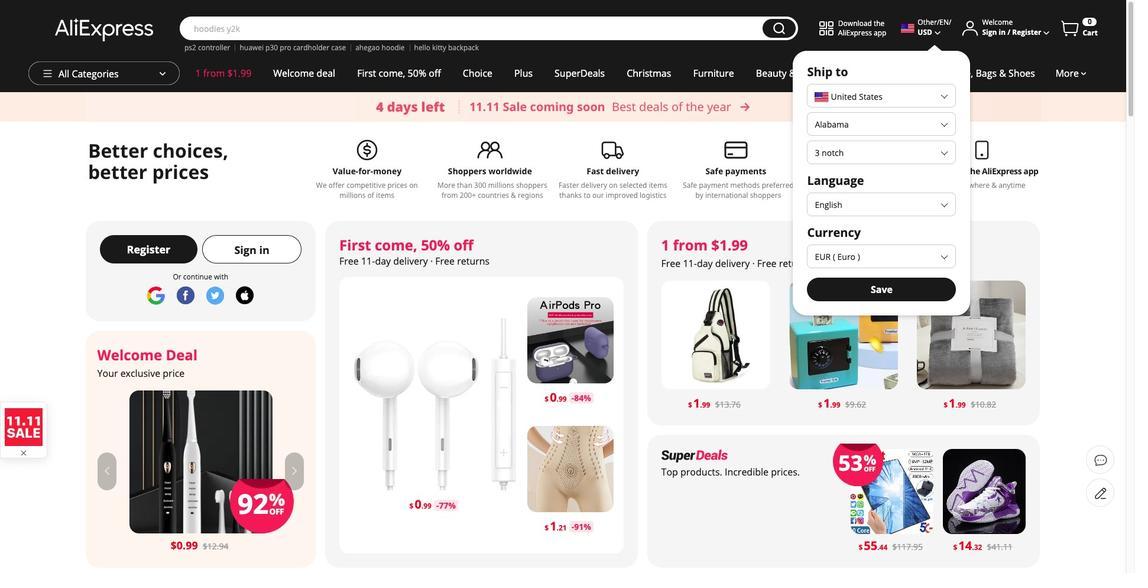 Task type: locate. For each thing, give the bounding box(es) containing it.
$ left $10.82
[[944, 400, 948, 410]]

1 vertical spatial -
[[436, 500, 439, 511]]

. inside $ 5 5 . 4 4 $117.95
[[878, 543, 880, 553]]

download the aliexpress app
[[838, 18, 887, 38]]

save
[[871, 283, 893, 296]]

0 vertical spatial off
[[429, 67, 441, 80]]

or
[[173, 272, 181, 282]]

1 vertical spatial in
[[259, 243, 270, 257]]

first inside first come, 50% off free 11-day delivery · free returns
[[339, 235, 371, 255]]

0 horizontal spatial returns
[[457, 255, 490, 268]]

& left health
[[789, 67, 796, 80]]

& right toys on the right
[[872, 67, 879, 80]]

. left $10.82
[[956, 400, 958, 410]]

$0.99
[[171, 539, 198, 553]]

superdeals
[[555, 67, 605, 80]]

1 horizontal spatial 3
[[974, 543, 978, 553]]

$ inside the '$ 1 4 . 3 2 $41.11'
[[953, 543, 957, 553]]

1 vertical spatial 3
[[974, 543, 978, 553]]

50% for first come, 50% off free 11-day delivery · free returns
[[421, 235, 450, 255]]

$ 1 . 2 1 -91%
[[545, 518, 591, 534]]

hoodies y2k text field
[[188, 22, 757, 34]]

$ left $117.95
[[859, 543, 863, 553]]

. for $ 1 . 2 1 -91%
[[557, 523, 559, 533]]

all categories
[[59, 67, 119, 80]]

0 horizontal spatial ·
[[430, 255, 433, 268]]

huawei p30 pro cardholder case
[[240, 43, 346, 53]]

hello kitty backpack link
[[414, 43, 479, 53]]

furniture
[[693, 67, 734, 80]]

$ left $41.11
[[953, 543, 957, 553]]

christmas link
[[616, 61, 682, 85]]

1 horizontal spatial ·
[[752, 257, 755, 270]]

huawei p30 pro cardholder case link
[[240, 43, 346, 53]]

1 vertical spatial off
[[454, 235, 474, 255]]

luggage,
[[934, 67, 973, 80]]

. for $ 1 . 9 9 $13.76
[[700, 400, 702, 410]]

$ inside $ 1 . 2 1 -91%
[[545, 523, 549, 533]]

$1.99
[[227, 67, 251, 80], [711, 235, 748, 255]]

$1.99 inside '1 from $1.99 free 11-day delivery · free returns'
[[711, 235, 748, 255]]

- inside $ 0 . 9 9 -77%
[[436, 500, 439, 511]]

come, for first come, 50% off
[[379, 67, 405, 80]]

0 horizontal spatial register
[[127, 242, 170, 257]]

0 vertical spatial first
[[357, 67, 376, 80]]

. left 91%
[[557, 523, 559, 533]]

. inside $ 1 . 2 1 -91%
[[557, 523, 559, 533]]

$ 1 . 9 9 $9.62
[[818, 396, 866, 412]]

0 horizontal spatial /
[[949, 17, 952, 27]]

- for 84%
[[572, 393, 574, 404]]

0 horizontal spatial 11-
[[361, 255, 375, 268]]

2 vertical spatial welcome
[[97, 345, 162, 365]]

. inside $ 1 . 9 9 $10.82
[[956, 400, 958, 410]]

. left $117.95
[[878, 543, 880, 553]]

more
[[1056, 67, 1079, 80]]

1 horizontal spatial returns
[[779, 257, 812, 270]]

hello
[[414, 43, 430, 53]]

come, inside first come, 50% off link
[[379, 67, 405, 80]]

sign in
[[234, 243, 270, 257]]

categories
[[72, 67, 119, 80]]

with
[[214, 272, 228, 282]]

&
[[789, 67, 796, 80], [872, 67, 879, 80], [999, 67, 1006, 80]]

. inside $ 0 . 9 9 -84%
[[557, 394, 559, 404]]

1 horizontal spatial welcome
[[273, 67, 314, 80]]

in
[[999, 27, 1006, 37], [259, 243, 270, 257]]

come, for first come, 50% off free 11-day delivery · free returns
[[375, 235, 417, 255]]

first
[[357, 67, 376, 80], [339, 235, 371, 255]]

$41.11
[[987, 542, 1013, 553]]

1 horizontal spatial 0
[[550, 389, 557, 405]]

1 horizontal spatial &
[[872, 67, 879, 80]]

-
[[572, 393, 574, 404], [436, 500, 439, 511], [572, 521, 574, 533]]

2 vertical spatial 0
[[415, 497, 421, 513]]

0 vertical spatial 0
[[1088, 17, 1092, 27]]

returns inside first come, 50% off free 11-day delivery · free returns
[[457, 255, 490, 268]]

welcome
[[982, 17, 1013, 27], [273, 67, 314, 80], [97, 345, 162, 365]]

your
[[97, 367, 118, 380]]

$ left '77%'
[[409, 502, 414, 512]]

2 inside $ 1 . 2 1 -91%
[[559, 523, 563, 533]]

$ 0 . 9 9 -84%
[[545, 389, 591, 405]]

$13.76
[[715, 399, 741, 410]]

2 horizontal spatial 0
[[1088, 17, 1092, 27]]

come, inside first come, 50% off free 11-day delivery · free returns
[[375, 235, 417, 255]]

3 left the "notch"
[[815, 147, 820, 158]]

3 left $41.11
[[974, 543, 978, 553]]

None button
[[763, 19, 796, 38]]

$ inside '$ 1 . 9 9 $9.62'
[[818, 400, 822, 410]]

en
[[940, 17, 949, 27]]

. for $ 1 . 9 9 $9.62
[[830, 400, 832, 410]]

$ inside $ 1 . 9 9 $10.82
[[944, 400, 948, 410]]

1 vertical spatial from
[[673, 235, 708, 255]]

50% inside first come, 50% off free 11-day delivery · free returns
[[421, 235, 450, 255]]

0 horizontal spatial in
[[259, 243, 270, 257]]

p30
[[266, 43, 278, 53]]

0 vertical spatial sign
[[982, 27, 997, 37]]

· inside '1 from $1.99 free 11-day delivery · free returns'
[[752, 257, 755, 270]]

choice link
[[452, 61, 503, 85]]

0 horizontal spatial 0
[[415, 497, 421, 513]]

2 vertical spatial -
[[572, 521, 574, 533]]

& right bags at the top of page
[[999, 67, 1006, 80]]

$ for $ 1 . 2 1 -91%
[[545, 523, 549, 533]]

0 inside 0 cart
[[1088, 17, 1092, 27]]

. left '77%'
[[421, 502, 423, 512]]

0 vertical spatial in
[[999, 27, 1006, 37]]

0 vertical spatial 50%
[[408, 67, 426, 80]]

$ for $ 1 4 . 3 2 $41.11
[[953, 543, 957, 553]]

$12.94
[[203, 541, 229, 552]]

2023 new 5g tablet 11.6 inch tablet android 16gb ram 1tb rom 8800mah android 11.0 mtk6797 wifi network bluetooth fullscreen image
[[851, 449, 933, 534]]

0 vertical spatial come,
[[379, 67, 405, 80]]

$ left 84%
[[545, 394, 549, 404]]

welcome down huawei p30 pro cardholder case
[[273, 67, 314, 80]]

$ for $ 1 . 9 9 $10.82
[[944, 400, 948, 410]]

& for toys
[[872, 67, 879, 80]]

. left 84%
[[557, 394, 559, 404]]

0 vertical spatial welcome
[[982, 17, 1013, 27]]

. for $ 0 . 9 9 -84%
[[557, 394, 559, 404]]

come,
[[379, 67, 405, 80], [375, 235, 417, 255]]

/ for en
[[949, 17, 952, 27]]

1 horizontal spatial day
[[697, 257, 713, 270]]

0 vertical spatial 2
[[559, 523, 563, 533]]

delivery
[[393, 255, 428, 268], [715, 257, 750, 270]]

controller
[[198, 43, 230, 53]]

50% for first come, 50% off
[[408, 67, 426, 80]]

2 horizontal spatial &
[[999, 67, 1006, 80]]

0 vertical spatial register
[[1012, 27, 1041, 37]]

1 horizontal spatial 11-
[[683, 257, 697, 270]]

. for $ 0 . 9 9 -77%
[[421, 502, 423, 512]]

1 5 from the left
[[864, 538, 871, 554]]

welcome up exclusive
[[97, 345, 162, 365]]

1 horizontal spatial /
[[1008, 27, 1011, 37]]

0 horizontal spatial off
[[429, 67, 441, 80]]

first come, 50% off free 11-day delivery · free returns
[[339, 235, 490, 268]]

0 horizontal spatial 2
[[559, 523, 563, 533]]

2 left 91%
[[559, 523, 563, 533]]

2 left $41.11
[[978, 543, 982, 553]]

delivery inside first come, 50% off free 11-day delivery · free returns
[[393, 255, 428, 268]]

1 vertical spatial come,
[[375, 235, 417, 255]]

/ right other/ at top right
[[949, 17, 952, 27]]

0 horizontal spatial welcome
[[97, 345, 162, 365]]

$ inside $ 0 . 9 9 -84%
[[545, 394, 549, 404]]

$ left '$13.76' on the bottom right of the page
[[688, 400, 692, 410]]

0 cart
[[1083, 17, 1098, 38]]

pro
[[280, 43, 291, 53]]

1 horizontal spatial $1.99
[[711, 235, 748, 255]]

eur
[[815, 251, 831, 263]]

jianpai adult black white classic acoustic electric toothbrush adult 5-gear mode usb charging ipx7 waterproof acoustic electric image
[[129, 391, 272, 534]]

3
[[815, 147, 820, 158], [974, 543, 978, 553]]

1 & from the left
[[789, 67, 796, 80]]

/ up shoes
[[1008, 27, 1011, 37]]

0 horizontal spatial sign
[[234, 243, 257, 257]]

0 left 84%
[[550, 389, 557, 405]]

0 up the cart
[[1088, 17, 1092, 27]]

- inside $ 0 . 9 9 -84%
[[572, 393, 574, 404]]

1 horizontal spatial sign
[[982, 27, 997, 37]]

0 horizontal spatial from
[[203, 67, 225, 80]]

eur ( euro )
[[815, 251, 860, 263]]

$ 1 . 9 9 $13.76
[[688, 396, 741, 412]]

1 vertical spatial $1.99
[[711, 235, 748, 255]]

welcome up bags at the top of page
[[982, 17, 1013, 27]]

huawei
[[240, 43, 264, 53]]

0 horizontal spatial delivery
[[393, 255, 428, 268]]

returns
[[457, 255, 490, 268], [779, 257, 812, 270]]

from inside '1 from $1.99 free 11-day delivery · free returns'
[[673, 235, 708, 255]]

delivery inside '1 from $1.99 free 11-day delivery · free returns'
[[715, 257, 750, 270]]

first for first come, 50% off
[[357, 67, 376, 80]]

0
[[1088, 17, 1092, 27], [550, 389, 557, 405], [415, 497, 421, 513]]

bags
[[976, 67, 997, 80]]

for apple original headphones for iphone 14 13 12 11 pro max mini lightning earphones x xs xr 7 8 plus se wired bluetooth earbud image
[[349, 319, 521, 491]]

3 & from the left
[[999, 67, 1006, 80]]

from
[[203, 67, 225, 80], [673, 235, 708, 255]]

3 inside the '$ 1 4 . 3 2 $41.11'
[[974, 543, 978, 553]]

0 left '77%'
[[415, 497, 421, 513]]

. inside $ 1 . 9 9 $13.76
[[700, 400, 702, 410]]

from for 1 from $1.99 free 11-day delivery · free returns
[[673, 235, 708, 255]]

0 vertical spatial from
[[203, 67, 225, 80]]

$ inside $ 5 5 . 4 4 $117.95
[[859, 543, 863, 553]]

toys & games
[[849, 67, 912, 80]]

1 horizontal spatial in
[[999, 27, 1006, 37]]

download
[[838, 18, 872, 28]]

$ left 91%
[[545, 523, 549, 533]]

1 horizontal spatial 2
[[978, 543, 982, 553]]

$ left $9.62 at the right of the page
[[818, 400, 822, 410]]

in for sign in / register
[[999, 27, 1006, 37]]

. left $41.11
[[972, 543, 974, 553]]

incredible
[[725, 466, 769, 479]]

$ for $ 0 . 9 9 -84%
[[545, 394, 549, 404]]

1 vertical spatial 50%
[[421, 235, 450, 255]]

1
[[195, 67, 201, 80], [661, 235, 669, 255], [693, 396, 700, 412], [824, 396, 830, 412], [949, 396, 956, 412], [550, 518, 557, 534], [563, 523, 567, 533], [959, 538, 965, 554]]

1 from $1.99 free 11-day delivery · free returns
[[661, 235, 812, 270]]

2 & from the left
[[872, 67, 879, 80]]

usd
[[918, 27, 932, 37]]

2 horizontal spatial welcome
[[982, 17, 1013, 27]]

0 vertical spatial $1.99
[[227, 67, 251, 80]]

free
[[339, 255, 359, 268], [435, 255, 455, 268], [661, 257, 681, 270], [757, 257, 777, 270]]

1 horizontal spatial delivery
[[715, 257, 750, 270]]

5
[[864, 538, 871, 554], [871, 538, 878, 554]]

0 vertical spatial 3
[[815, 147, 820, 158]]

1 vertical spatial welcome
[[273, 67, 314, 80]]

11-
[[361, 255, 375, 268], [683, 257, 697, 270]]

- inside $ 1 . 2 1 -91%
[[572, 521, 574, 533]]

alabama
[[815, 119, 849, 130]]

0 vertical spatial -
[[572, 393, 574, 404]]

1 vertical spatial 2
[[978, 543, 982, 553]]

sign
[[982, 27, 997, 37], [234, 243, 257, 257]]

1 vertical spatial 0
[[550, 389, 557, 405]]

$ inside $ 0 . 9 9 -77%
[[409, 502, 414, 512]]

0 horizontal spatial day
[[375, 255, 391, 268]]

ship
[[807, 64, 833, 80]]

the
[[874, 18, 885, 28]]

3 notch
[[815, 147, 844, 158]]

welcome inside welcome deal your exclusive price
[[97, 345, 162, 365]]

backpack
[[448, 43, 479, 53]]

9
[[559, 394, 563, 404], [563, 394, 567, 404], [702, 400, 706, 410], [706, 400, 710, 410], [832, 400, 836, 410], [836, 400, 840, 410], [958, 400, 962, 410], [962, 400, 966, 410], [423, 502, 428, 512], [428, 502, 432, 512]]

1 vertical spatial first
[[339, 235, 371, 255]]

. inside $ 0 . 9 9 -77%
[[421, 502, 423, 512]]

off inside first come, 50% off free 11-day delivery · free returns
[[454, 235, 474, 255]]

first for first come, 50% off free 11-day delivery · free returns
[[339, 235, 371, 255]]

or continue with
[[173, 272, 228, 282]]

states
[[859, 91, 883, 102]]

toys & games link
[[839, 61, 923, 85]]

welcome deal link
[[262, 61, 346, 85]]

$ for $ 0 . 9 9 -77%
[[409, 502, 414, 512]]

2 5 from the left
[[871, 538, 878, 554]]

deal
[[317, 67, 335, 80]]

$ inside $ 1 . 9 9 $13.76
[[688, 400, 692, 410]]

. left '$13.76' on the bottom right of the page
[[700, 400, 702, 410]]

1 vertical spatial sign
[[234, 243, 257, 257]]

1 horizontal spatial from
[[673, 235, 708, 255]]

0 horizontal spatial &
[[789, 67, 796, 80]]

. left $9.62 at the right of the page
[[830, 400, 832, 410]]

. inside '$ 1 . 9 9 $9.62'
[[830, 400, 832, 410]]

day
[[375, 255, 391, 268], [697, 257, 713, 270]]

1 horizontal spatial off
[[454, 235, 474, 255]]

/ for in
[[1008, 27, 1011, 37]]

0 horizontal spatial $1.99
[[227, 67, 251, 80]]



Task type: describe. For each thing, give the bounding box(es) containing it.
in for sign in
[[259, 243, 270, 257]]

11- inside '1 from $1.99 free 11-day delivery · free returns'
[[683, 257, 697, 270]]

luggage, bags & shoes
[[934, 67, 1035, 80]]

1 horizontal spatial register
[[1012, 27, 1041, 37]]

1 from $1.99
[[195, 67, 251, 80]]

(
[[833, 251, 835, 263]]

prices.
[[771, 466, 800, 479]]

11- inside first come, 50% off free 11-day delivery · free returns
[[361, 255, 375, 268]]

1 from $1.99 link
[[184, 61, 262, 85]]

christmas
[[627, 67, 671, 80]]

cardholder
[[293, 43, 329, 53]]

luggage, bags & shoes link
[[923, 61, 1046, 85]]

ps2 controller
[[184, 43, 230, 53]]

other/ en /
[[918, 17, 952, 27]]

welcome deal
[[273, 67, 335, 80]]

deal
[[166, 345, 198, 365]]

games
[[882, 67, 912, 80]]

euro
[[838, 251, 856, 263]]

$0.99 $12.94
[[171, 539, 229, 553]]

$9.62
[[845, 399, 866, 410]]

$ for $ 5 5 . 4 4 $117.95
[[859, 543, 863, 553]]

toys
[[849, 67, 870, 80]]

& for beauty
[[789, 67, 796, 80]]

plus
[[514, 67, 533, 80]]

sign for sign in
[[234, 243, 257, 257]]

top products. incredible prices.
[[661, 466, 800, 479]]

united states
[[831, 91, 883, 102]]

notch
[[822, 147, 844, 158]]

to
[[836, 64, 848, 80]]

health
[[799, 67, 828, 80]]

hello kitty backpack
[[414, 43, 479, 53]]

sign in / register
[[982, 27, 1041, 37]]

sign for sign in / register
[[982, 27, 997, 37]]

continue
[[183, 272, 212, 282]]

ship to
[[807, 64, 848, 80]]

ahegao
[[355, 43, 380, 53]]

hoodie
[[382, 43, 405, 53]]

mini bank money box retro atm rotating password cash coins saving box bank safe box automatic deposit banknote christmas gift image
[[789, 281, 898, 390]]

beauty & health
[[756, 67, 828, 80]]

ahegao hoodie link
[[355, 43, 405, 53]]

high waist shaper panties women's body shaper shorts for women breathable tightening shaping-short brilliant corsets for body image
[[527, 426, 613, 512]]

first come, 50% off
[[357, 67, 441, 80]]

91%
[[574, 521, 591, 533]]

shoes
[[1009, 67, 1035, 80]]

welcome for deal
[[273, 67, 314, 80]]

ahegao hoodie
[[355, 43, 405, 53]]

new shoulder bag man 2022 casual chest bag business male bag multi-functional women backpack cycling sports rucksack travel pack image
[[661, 281, 770, 390]]

- for 91%
[[572, 521, 574, 533]]

first come, 50% off link
[[346, 61, 452, 85]]

$ 1 4 . 3 2 $41.11
[[953, 538, 1013, 554]]

close image
[[19, 449, 28, 458]]

from for 1 from $1.99
[[203, 67, 225, 80]]

day inside '1 from $1.99 free 11-day delivery · free returns'
[[697, 257, 713, 270]]

$1.99 for 1 from $1.99
[[227, 67, 251, 80]]

- for 77%
[[436, 500, 439, 511]]

pop picture image
[[5, 409, 43, 446]]

ps2 controller link
[[184, 43, 230, 53]]

aliexpress
[[838, 28, 872, 38]]

for airpods pro protective case silicone new solid color apple bluetooth headset soft case protective cover image
[[527, 297, 613, 383]]

english
[[815, 199, 842, 210]]

2 inside the '$ 1 4 . 3 2 $41.11'
[[978, 543, 982, 553]]

price
[[163, 367, 185, 380]]

exclusive
[[120, 367, 160, 380]]

$117.95
[[892, 542, 923, 553]]

$ for $ 1 . 9 9 $13.76
[[688, 400, 692, 410]]

$1.99 for 1 from $1.99 free 11-day delivery · free returns
[[711, 235, 748, 255]]

0 for $ 0 . 9 9 -77%
[[415, 497, 421, 513]]

. inside the '$ 1 4 . 3 2 $41.11'
[[972, 543, 974, 553]]

$10.82
[[971, 399, 996, 410]]

ps2
[[184, 43, 196, 53]]

superdeals link
[[544, 61, 616, 85]]

cart
[[1083, 28, 1098, 38]]

53
[[839, 449, 863, 478]]

products.
[[681, 466, 722, 479]]

children basketball shoes for girl pu leather indoor field sports shoes high top training trainers kids basketball sneakers image
[[943, 449, 1026, 534]]

language
[[807, 173, 864, 189]]

beauty
[[756, 67, 787, 80]]

· inside first come, 50% off free 11-day delivery · free returns
[[430, 255, 433, 268]]

)
[[858, 251, 860, 263]]

$ for $ 1 . 9 9 $9.62
[[818, 400, 822, 410]]

$ 1 . 9 9 $10.82
[[944, 396, 996, 412]]

70x100cmgrey flannel fleece blanket adult children soft warm throw bed covers simple solid color sofa breathable bedspreads image
[[917, 281, 1026, 390]]

92
[[238, 485, 269, 522]]

currency
[[807, 225, 861, 241]]

welcome for deal
[[97, 345, 162, 365]]

84%
[[574, 393, 591, 404]]

returns inside '1 from $1.99 free 11-day delivery · free returns'
[[779, 257, 812, 270]]

1 inside $ 1 . 2 1 -91%
[[563, 523, 567, 533]]

choice
[[463, 67, 492, 80]]

day inside first come, 50% off free 11-day delivery · free returns
[[375, 255, 391, 268]]

other/
[[918, 17, 940, 27]]

welcome deal your exclusive price
[[97, 345, 198, 380]]

top
[[661, 466, 678, 479]]

kitty
[[432, 43, 446, 53]]

case
[[331, 43, 346, 53]]

all
[[59, 67, 69, 80]]

0 horizontal spatial 3
[[815, 147, 820, 158]]

0 for $ 0 . 9 9 -84%
[[550, 389, 557, 405]]

app
[[874, 28, 887, 38]]

1 inside '1 from $1.99 free 11-day delivery · free returns'
[[661, 235, 669, 255]]

off for first come, 50% off
[[429, 67, 441, 80]]

$ 5 5 . 4 4 $117.95
[[859, 538, 923, 554]]

$ 0 . 9 9 -77%
[[409, 497, 456, 513]]

. for $ 1 . 9 9 $10.82
[[956, 400, 958, 410]]

plus link
[[503, 61, 544, 85]]

1 vertical spatial register
[[127, 242, 170, 257]]

united
[[831, 91, 857, 102]]

off for first come, 50% off free 11-day delivery · free returns
[[454, 235, 474, 255]]



Task type: vqa. For each thing, say whether or not it's contained in the screenshot.
topmost 4FTXRwP icon
no



